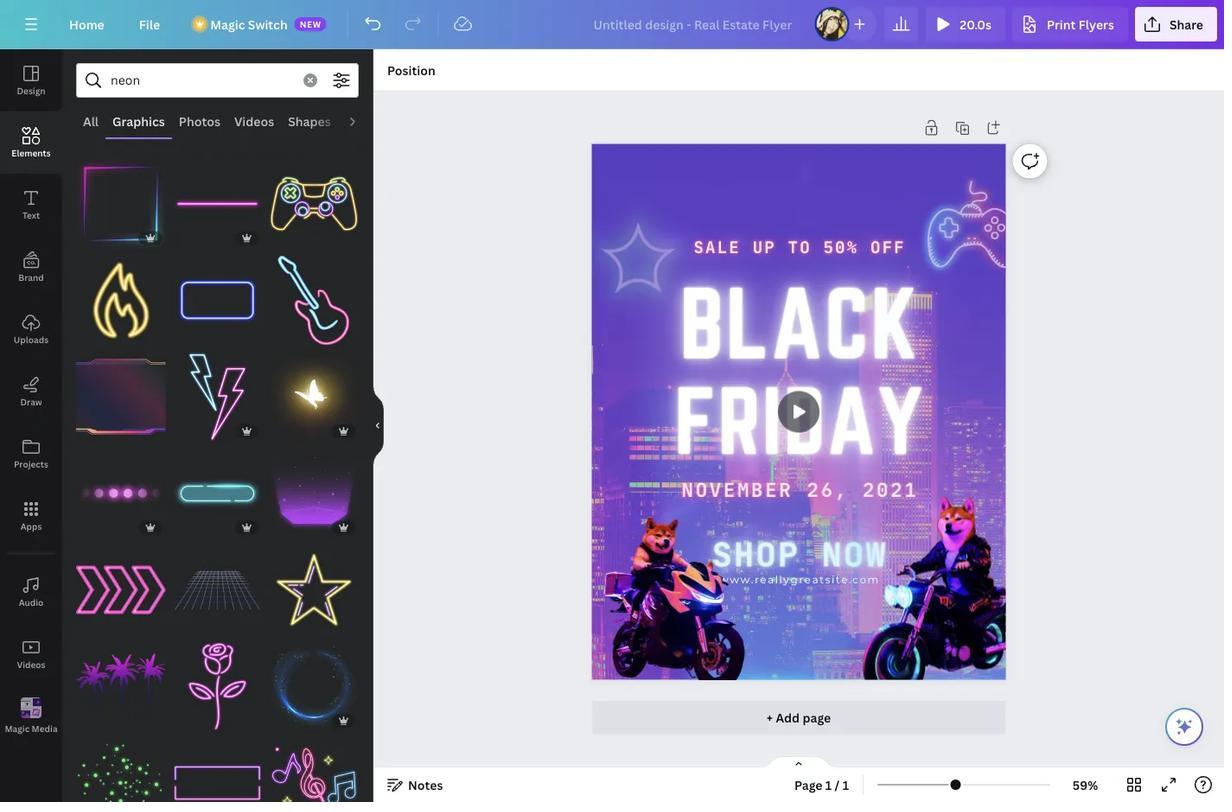 Task type: describe. For each thing, give the bounding box(es) containing it.
0 vertical spatial videos
[[234, 113, 274, 129]]

50%
[[824, 237, 859, 257]]

friday
[[675, 371, 925, 471]]

elements
[[11, 147, 51, 159]]

+
[[767, 710, 773, 727]]

black
[[680, 270, 920, 376]]

file
[[139, 16, 160, 32]]

+ add page button
[[592, 701, 1007, 736]]

print flyers
[[1048, 16, 1115, 32]]

show pages image
[[758, 756, 841, 770]]

sale up to 50% off
[[694, 237, 906, 257]]

arabic dynamic neon star image
[[269, 546, 359, 636]]

neon square frame image
[[76, 160, 166, 249]]

design
[[17, 85, 45, 96]]

cyberpunk palm trees image
[[76, 643, 166, 732]]

20.0s button
[[926, 7, 1006, 42]]

notes
[[408, 777, 443, 794]]

media
[[32, 723, 58, 735]]

1 horizontal spatial videos button
[[227, 105, 281, 138]]

glowing neon circle image
[[269, 643, 359, 732]]

/
[[835, 777, 840, 794]]

1 horizontal spatial audio
[[345, 113, 380, 129]]

magic for magic switch
[[210, 16, 245, 32]]

notes button
[[381, 772, 450, 799]]

0 vertical spatial audio button
[[338, 105, 387, 138]]

draw button
[[0, 361, 62, 423]]

share button
[[1136, 7, 1218, 42]]

new
[[300, 18, 322, 30]]

page
[[803, 710, 831, 727]]

off
[[871, 237, 906, 257]]

26,
[[807, 478, 849, 502]]

20.0s
[[960, 16, 992, 32]]

Search elements search field
[[111, 64, 293, 97]]

graphics
[[112, 113, 165, 129]]

switch
[[248, 16, 288, 32]]

home
[[69, 16, 104, 32]]

shape neon light image
[[76, 449, 166, 539]]

photos
[[179, 113, 221, 129]]

lined retro anime guitar neon light image
[[269, 256, 359, 346]]

page
[[795, 777, 823, 794]]

2 1 from the left
[[843, 777, 849, 794]]

home link
[[55, 7, 118, 42]]

brand button
[[0, 236, 62, 298]]

neon butterfly image
[[269, 353, 359, 442]]

text button
[[0, 174, 62, 236]]

to
[[788, 237, 812, 257]]

elements button
[[0, 112, 62, 174]]

november 26, 2021
[[682, 478, 919, 502]]

shapes
[[288, 113, 331, 129]]

neon frame image
[[173, 739, 262, 803]]

neon cyberpunk frame image
[[76, 353, 166, 442]]

main menu bar
[[0, 0, 1225, 49]]

hide image
[[373, 384, 384, 468]]

Design title text field
[[580, 7, 808, 42]]

neon pink rose png valentine's day image
[[173, 643, 262, 732]]

game console neon style image
[[269, 160, 359, 249]]

magic media
[[5, 723, 58, 735]]



Task type: locate. For each thing, give the bounding box(es) containing it.
neon music icon image
[[269, 739, 359, 803]]

share
[[1170, 16, 1204, 32]]

text
[[22, 209, 40, 221]]

now
[[822, 534, 888, 574]]

add
[[776, 710, 800, 727]]

1 left / at the right bottom of the page
[[826, 777, 832, 794]]

videos right photos button
[[234, 113, 274, 129]]

audio button right shapes
[[338, 105, 387, 138]]

magic left media
[[5, 723, 30, 735]]

shop now
[[712, 534, 888, 574]]

1 vertical spatial magic
[[5, 723, 30, 735]]

basic neon rounded rectangle image
[[173, 256, 262, 346]]

1 horizontal spatial magic
[[210, 16, 245, 32]]

magic switch
[[210, 16, 288, 32]]

www.reallygreatsite.com
[[720, 574, 880, 587]]

all
[[83, 113, 99, 129]]

magic
[[210, 16, 245, 32], [5, 723, 30, 735]]

colorful spotlight image
[[592, 191, 949, 752], [771, 198, 1127, 759]]

0 horizontal spatial videos button
[[0, 624, 62, 686]]

glowing dots - neon green image
[[76, 739, 166, 803]]

position button
[[381, 56, 443, 84]]

apps button
[[0, 485, 62, 548]]

group
[[76, 149, 166, 249], [173, 149, 262, 249], [269, 160, 359, 249], [76, 246, 166, 346], [173, 256, 262, 346], [269, 256, 359, 346], [76, 342, 166, 442], [269, 342, 359, 442], [173, 353, 262, 442], [76, 439, 166, 539], [173, 439, 262, 539], [269, 439, 359, 539], [76, 536, 166, 636], [173, 536, 262, 636], [269, 536, 359, 636], [76, 632, 166, 732], [269, 632, 359, 732], [173, 643, 262, 732], [269, 729, 359, 803], [76, 739, 166, 803], [173, 739, 262, 803]]

apps
[[20, 521, 42, 532]]

photos button
[[172, 105, 227, 138]]

file button
[[125, 7, 174, 42]]

1 horizontal spatial 1
[[843, 777, 849, 794]]

videos button up the magic media
[[0, 624, 62, 686]]

up
[[753, 237, 777, 257]]

page 1 / 1
[[795, 777, 849, 794]]

magic inside 'button'
[[5, 723, 30, 735]]

shop
[[712, 534, 800, 574]]

graphics button
[[106, 105, 172, 138]]

1 horizontal spatial videos
[[234, 113, 274, 129]]

canva assistant image
[[1175, 717, 1195, 738]]

1 horizontal spatial audio button
[[338, 105, 387, 138]]

draw
[[20, 396, 42, 408]]

0 horizontal spatial audio button
[[0, 561, 62, 624]]

design button
[[0, 49, 62, 112]]

0 vertical spatial audio
[[345, 113, 380, 129]]

videos inside side panel tab list
[[17, 659, 45, 671]]

0 vertical spatial magic
[[210, 16, 245, 32]]

all button
[[76, 105, 106, 138]]

1 vertical spatial videos button
[[0, 624, 62, 686]]

neon light illustration image
[[173, 160, 262, 249]]

magic left switch
[[210, 16, 245, 32]]

0 horizontal spatial magic
[[5, 723, 30, 735]]

shapes button
[[281, 105, 338, 138]]

audio button down apps on the bottom
[[0, 561, 62, 624]]

audio
[[345, 113, 380, 129], [19, 597, 44, 609]]

neon lightning image
[[173, 353, 262, 442]]

59% button
[[1058, 772, 1114, 799]]

brand
[[18, 272, 44, 283]]

audio button
[[338, 105, 387, 138], [0, 561, 62, 624]]

0 vertical spatial videos button
[[227, 105, 281, 138]]

uploads
[[14, 334, 49, 346]]

videos
[[234, 113, 274, 129], [17, 659, 45, 671]]

59%
[[1073, 777, 1099, 794]]

1 right / at the right bottom of the page
[[843, 777, 849, 794]]

2021
[[863, 478, 919, 502]]

magic media button
[[0, 686, 62, 748]]

1
[[826, 777, 832, 794], [843, 777, 849, 794]]

videos up magic media 'button'
[[17, 659, 45, 671]]

neon button frame image
[[173, 449, 262, 539]]

uploads button
[[0, 298, 62, 361]]

videos button
[[227, 105, 281, 138], [0, 624, 62, 686]]

side panel tab list
[[0, 49, 62, 748]]

1 vertical spatial videos
[[17, 659, 45, 671]]

print flyers button
[[1013, 7, 1129, 42]]

1 vertical spatial audio
[[19, 597, 44, 609]]

print
[[1048, 16, 1076, 32]]

videos button right photos
[[227, 105, 281, 138]]

november
[[682, 478, 793, 502]]

0 horizontal spatial videos
[[17, 659, 45, 671]]

0 horizontal spatial 1
[[826, 777, 832, 794]]

magic inside main menu bar
[[210, 16, 245, 32]]

magic for magic media
[[5, 723, 30, 735]]

audio inside side panel tab list
[[19, 597, 44, 609]]

projects button
[[0, 423, 62, 485]]

blue grid neon tech pattern image
[[173, 546, 262, 636]]

neon light magic effect image
[[269, 449, 359, 539]]

audio right shapes 'button'
[[345, 113, 380, 129]]

projects
[[14, 458, 48, 470]]

1 vertical spatial audio button
[[0, 561, 62, 624]]

sale
[[694, 237, 741, 257]]

1 1 from the left
[[826, 777, 832, 794]]

audio down apps on the bottom
[[19, 597, 44, 609]]

+ add page
[[767, 710, 831, 727]]

flyers
[[1079, 16, 1115, 32]]

0 horizontal spatial audio
[[19, 597, 44, 609]]

basic neon fire image
[[76, 256, 166, 346]]

position
[[388, 62, 436, 78]]



Task type: vqa. For each thing, say whether or not it's contained in the screenshot.
create a blank church letterhead element
no



